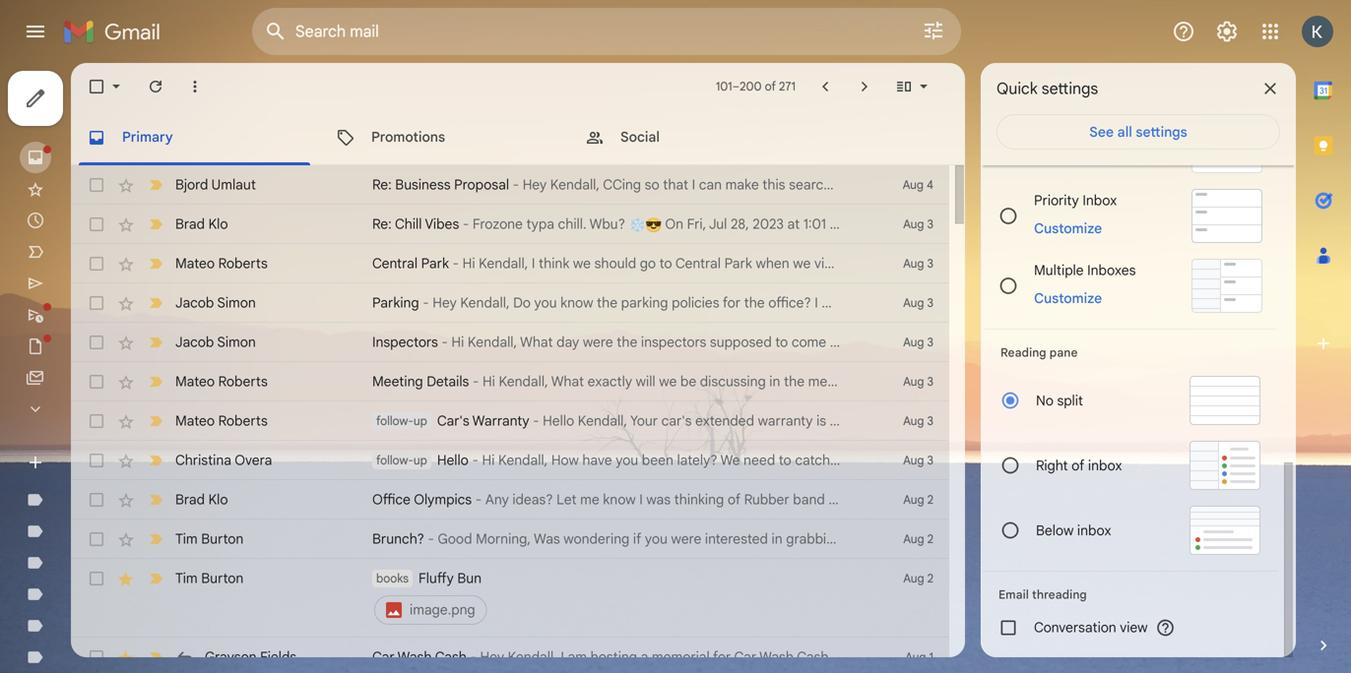 Task type: vqa. For each thing, say whether or not it's contained in the screenshot.
you to the left
yes



Task type: describe. For each thing, give the bounding box(es) containing it.
hi right details on the left of the page
[[483, 373, 495, 391]]

bjord umlaut
[[175, 176, 256, 194]]

car
[[372, 649, 395, 666]]

aug 1
[[905, 651, 934, 665]]

to left work
[[940, 295, 953, 312]]

do
[[513, 295, 531, 312]]

aug 2 for brunch? - good morning, was wondering if you were interested in grabbing brunch at syrup this sunday? let me know! sincerely, tim
[[903, 532, 934, 547]]

0 vertical spatial were
[[583, 334, 613, 351]]

up left the soon!
[[834, 452, 850, 469]]

sunday?
[[975, 531, 1029, 548]]

cash
[[435, 649, 467, 666]]

2 for office olympics -
[[928, 493, 934, 508]]

below inbox
[[1036, 522, 1112, 540]]

chill.
[[558, 216, 587, 233]]

policies
[[672, 295, 720, 312]]

driving
[[894, 295, 936, 312]]

aug 3 for seventh row from the top of the page
[[903, 414, 934, 429]]

reading
[[1001, 346, 1047, 361]]

will
[[636, 373, 656, 391]]

books
[[376, 572, 409, 587]]

is
[[817, 413, 827, 430]]

at
[[894, 531, 906, 548]]

we
[[721, 452, 740, 469]]

settings image
[[1215, 20, 1239, 43]]

social
[[621, 129, 660, 146]]

aug left 1
[[905, 651, 926, 665]]

- left hey on the left top of page
[[423, 295, 429, 312]]

2 central from the left
[[676, 255, 721, 272]]

3 for 7th row from the bottom
[[927, 375, 934, 390]]

good
[[438, 531, 472, 548]]

1
[[929, 651, 934, 665]]

new
[[843, 255, 870, 272]]

parking
[[372, 295, 419, 312]]

main menu image
[[24, 20, 47, 43]]

hi down the warranty
[[482, 452, 495, 469]]

need
[[744, 452, 775, 469]]

frozone
[[473, 216, 523, 233]]

brad for office olympics
[[175, 492, 205, 509]]

aug right expired.
[[903, 414, 924, 429]]

the right know on the top left of the page
[[597, 295, 618, 312]]

priority inbox
[[1034, 192, 1117, 209]]

aug right york
[[903, 257, 924, 271]]

simon for parking - hey kendall, do you know the parking policies for the office? i might start driving to work soon. best, jacob
[[217, 295, 256, 312]]

typa
[[526, 216, 555, 233]]

kendall, left how
[[498, 452, 548, 469]]

refresh image
[[146, 77, 165, 97]]

2 vertical spatial in
[[772, 531, 783, 548]]

3 2 from the top
[[928, 572, 934, 587]]

1 christina from the left
[[175, 452, 231, 469]]

2 horizontal spatial you
[[645, 531, 668, 548]]

best, right city. on the top
[[934, 255, 966, 272]]

newer image
[[816, 77, 835, 97]]

row containing christina overa
[[71, 441, 982, 481]]

brunch
[[846, 531, 890, 548]]

0 horizontal spatial i
[[532, 255, 535, 272]]

aug 4
[[903, 178, 934, 193]]

car's
[[662, 413, 692, 430]]

the right for
[[744, 295, 765, 312]]

fluffy
[[419, 570, 454, 588]]

best, right the soon!
[[891, 452, 923, 469]]

we right think
[[573, 255, 591, 272]]

how
[[551, 452, 579, 469]]

follow- for hello
[[376, 454, 414, 468]]

quick settings
[[997, 79, 1098, 98]]

2 row from the top
[[71, 205, 950, 244]]

jacob simon for parking
[[175, 295, 256, 312]]

quick settings element
[[997, 79, 1098, 114]]

day
[[557, 334, 579, 351]]

- right olympics
[[475, 492, 482, 509]]

0 vertical spatial settings
[[1042, 79, 1098, 98]]

2 burton from the top
[[201, 570, 244, 588]]

😎 image
[[645, 217, 662, 234]]

3 aug 3 from the top
[[903, 296, 934, 311]]

kendall, up have
[[578, 413, 627, 430]]

row containing grayson fields
[[71, 638, 950, 674]]

me
[[1056, 531, 1076, 548]]

settings inside button
[[1136, 123, 1188, 141]]

go
[[640, 255, 656, 272]]

gmail image
[[63, 12, 170, 51]]

to right need
[[779, 452, 792, 469]]

brunch?
[[372, 531, 424, 548]]

best, down how
[[870, 373, 902, 391]]

grayson fields
[[205, 649, 297, 666]]

best, right expired.
[[884, 413, 916, 430]]

0 vertical spatial in
[[830, 334, 841, 351]]

promotions
[[371, 129, 445, 146]]

aug up city. on the top
[[903, 217, 924, 232]]

office olympics -
[[372, 492, 485, 509]]

know!
[[1079, 531, 1116, 548]]

❄ image
[[629, 217, 645, 234]]

inspectors
[[641, 334, 707, 351]]

christina overa
[[175, 452, 272, 469]]

4 row from the top
[[71, 284, 1101, 323]]

been
[[642, 452, 674, 469]]

priority
[[1034, 192, 1079, 209]]

morning,
[[476, 531, 531, 548]]

0 vertical spatial you
[[534, 295, 557, 312]]

3 aug 2 from the top
[[903, 572, 934, 587]]

meeting
[[372, 373, 423, 391]]

1 vertical spatial inbox
[[1078, 522, 1112, 540]]

1 horizontal spatial tab list
[[1296, 63, 1351, 603]]

supposed
[[710, 334, 772, 351]]

for
[[723, 295, 741, 312]]

see all settings button
[[997, 114, 1280, 150]]

simon for inspectors - hi kendall, what day were the inspectors supposed to come in and how should we prep? best, jacob
[[217, 334, 256, 351]]

email threading element
[[999, 588, 1263, 603]]

no split
[[1036, 392, 1083, 410]]

- down hey on the left top of page
[[442, 334, 448, 351]]

- up hey on the left top of page
[[453, 255, 459, 272]]

car's
[[437, 413, 470, 430]]

inspectors
[[372, 334, 438, 351]]

office
[[372, 492, 411, 509]]

follow- for car's warranty
[[376, 414, 414, 429]]

customize for priority
[[1034, 220, 1102, 237]]

view
[[1120, 620, 1148, 637]]

overa
[[235, 452, 272, 469]]

customize for multiple
[[1034, 290, 1102, 307]]

1 burton from the top
[[201, 531, 244, 548]]

1 vertical spatial hello
[[437, 452, 469, 469]]

meeting?
[[808, 373, 867, 391]]

3 for 8th row from the bottom
[[927, 335, 934, 350]]

3 for 2nd row from the top
[[927, 217, 934, 232]]

kendall, left do at the top of the page
[[460, 295, 510, 312]]

klo for office olympics
[[208, 492, 228, 509]]

- right details on the left of the page
[[473, 373, 479, 391]]

aug right the soon!
[[903, 454, 924, 468]]

we left visit
[[793, 255, 811, 272]]

grayson
[[205, 649, 257, 666]]

11 row from the top
[[71, 559, 950, 638]]

more image
[[185, 77, 205, 97]]

think
[[539, 255, 570, 272]]

aug right how
[[903, 335, 924, 350]]

best, right prep?
[[1008, 334, 1039, 351]]

wondering
[[564, 531, 630, 548]]

cell containing fluffy bun
[[372, 569, 851, 628]]

hi up details on the left of the page
[[452, 334, 464, 351]]

extended
[[695, 413, 754, 430]]

- right the warranty
[[533, 413, 539, 430]]

city.
[[903, 255, 930, 272]]

inspectors - hi kendall, what day were the inspectors supposed to come in and how should we prep? best, jacob
[[372, 334, 1081, 351]]

6 row from the top
[[71, 362, 950, 402]]

- right cash
[[470, 649, 477, 666]]

7 row from the top
[[71, 402, 959, 441]]

aug 3 for 7th row from the bottom
[[903, 375, 934, 390]]

3 for row containing christina overa
[[927, 454, 934, 468]]

reading pane element
[[1001, 346, 1261, 361]]

social tab
[[569, 110, 818, 165]]

follow-up hello - hi kendall, how have you been lately? we need to catch up soon! best, christina
[[376, 452, 982, 469]]

klo for re: chill vibes
[[208, 216, 228, 233]]

vibes
[[425, 216, 459, 233]]

brunch? - good morning, was wondering if you were interested in grabbing brunch at syrup this sunday? let me know! sincerely, tim
[[372, 531, 1204, 548]]

see
[[1090, 123, 1114, 141]]

re: chill vibes
[[372, 216, 459, 233]]

roberts for central
[[218, 255, 268, 272]]

warranty
[[758, 413, 813, 430]]

aug up at
[[903, 493, 924, 508]]

1 horizontal spatial you
[[616, 452, 638, 469]]

york
[[873, 255, 900, 272]]

aug down at
[[903, 572, 924, 587]]

0 vertical spatial should
[[595, 255, 636, 272]]

- right vibes
[[463, 216, 469, 233]]

office?
[[769, 295, 811, 312]]

1 tim burton from the top
[[175, 531, 244, 548]]

up for hi kendall, how have you been lately? we need to catch up soon! best, christina
[[414, 454, 427, 468]]

re: for re: chill vibes
[[372, 216, 392, 233]]

when
[[756, 255, 790, 272]]

jacob simon for inspectors
[[175, 334, 256, 351]]

customize button for priority
[[1022, 217, 1114, 241]]

email threading
[[999, 588, 1087, 603]]



Task type: locate. For each thing, give the bounding box(es) containing it.
you right do at the top of the page
[[534, 295, 557, 312]]

1 vertical spatial aug 2
[[903, 532, 934, 547]]

9 row from the top
[[71, 481, 950, 520]]

conversation view
[[1034, 620, 1148, 637]]

customize button down priority inbox
[[1022, 217, 1114, 241]]

soon.
[[990, 295, 1024, 312]]

3 mateo roberts from the top
[[175, 413, 268, 430]]

2 vertical spatial you
[[645, 531, 668, 548]]

aug left 4
[[903, 178, 924, 193]]

meeting details - hi kendall, what exactly will we be discussing in the meeting? best, mateo
[[372, 373, 945, 391]]

1 row from the top
[[71, 165, 950, 205]]

1 vertical spatial in
[[770, 373, 781, 391]]

2 2 from the top
[[928, 532, 934, 547]]

1 simon from the top
[[217, 295, 256, 312]]

pane
[[1050, 346, 1078, 361]]

wbu?
[[590, 216, 625, 233]]

to left the come
[[775, 334, 788, 351]]

aug 3 for 10th row from the bottom
[[903, 257, 934, 271]]

up inside follow-up car's warranty - hello kendall, your car's extended warranty is expired. best, mateo
[[414, 414, 427, 429]]

0 vertical spatial jacob simon
[[175, 295, 256, 312]]

0 vertical spatial customize button
[[1022, 217, 1114, 241]]

have
[[583, 452, 612, 469]]

re:
[[372, 176, 392, 194], [372, 216, 392, 233]]

hi
[[463, 255, 475, 272], [452, 334, 464, 351], [483, 373, 495, 391], [482, 452, 495, 469]]

in left grabbing at the right bottom of page
[[772, 531, 783, 548]]

1 mateo roberts from the top
[[175, 255, 268, 272]]

row containing bjord umlaut
[[71, 165, 950, 205]]

6 aug 3 from the top
[[903, 414, 934, 429]]

Search mail text field
[[295, 22, 867, 41]]

2 down syrup
[[928, 572, 934, 587]]

row down proposal
[[71, 205, 950, 244]]

proposal
[[454, 176, 509, 194]]

christina left overa
[[175, 452, 231, 469]]

be
[[681, 373, 697, 391]]

2 roberts from the top
[[218, 373, 268, 391]]

2 customize button from the top
[[1022, 287, 1114, 311]]

0 horizontal spatial were
[[583, 334, 613, 351]]

None checkbox
[[87, 77, 106, 97], [87, 412, 106, 431], [87, 491, 106, 510], [87, 569, 106, 589], [87, 648, 106, 668], [87, 77, 106, 97], [87, 412, 106, 431], [87, 491, 106, 510], [87, 569, 106, 589], [87, 648, 106, 668]]

3 for 10th row from the bottom
[[927, 257, 934, 271]]

1 horizontal spatial christina
[[926, 452, 982, 469]]

2 vertical spatial mateo roberts
[[175, 413, 268, 430]]

older image
[[855, 77, 875, 97]]

4 aug 3 from the top
[[903, 335, 934, 350]]

3 3 from the top
[[927, 296, 934, 311]]

see all settings
[[1090, 123, 1188, 141]]

kendall,
[[479, 255, 528, 272], [460, 295, 510, 312], [468, 334, 517, 351], [499, 373, 548, 391], [578, 413, 627, 430], [498, 452, 548, 469]]

1 vertical spatial re:
[[372, 216, 392, 233]]

grabbing
[[786, 531, 842, 548]]

to right 'go'
[[660, 255, 672, 272]]

0 horizontal spatial central
[[372, 255, 418, 272]]

1 2 from the top
[[928, 493, 934, 508]]

aug right meeting?
[[903, 375, 924, 390]]

wash
[[398, 649, 432, 666]]

quick
[[997, 79, 1038, 98]]

0 horizontal spatial tab list
[[71, 110, 965, 165]]

1 3 from the top
[[927, 217, 934, 232]]

5 row from the top
[[71, 323, 1081, 362]]

1 vertical spatial should
[[901, 334, 943, 351]]

row
[[71, 165, 950, 205], [71, 205, 950, 244], [71, 244, 1009, 284], [71, 284, 1101, 323], [71, 323, 1081, 362], [71, 362, 950, 402], [71, 402, 959, 441], [71, 441, 982, 481], [71, 481, 950, 520], [71, 520, 1204, 559], [71, 559, 950, 638], [71, 638, 950, 674]]

1 horizontal spatial hello
[[543, 413, 574, 430]]

2 klo from the top
[[208, 492, 228, 509]]

klo down bjord umlaut
[[208, 216, 228, 233]]

advanced search options image
[[914, 11, 953, 50]]

follow- inside follow-up car's warranty - hello kendall, your car's extended warranty is expired. best, mateo
[[376, 414, 414, 429]]

aug 3 for 8th row from the bottom
[[903, 335, 934, 350]]

aug 3 down city. on the top
[[903, 296, 934, 311]]

customize button down multiple
[[1022, 287, 1114, 311]]

right of inbox
[[1036, 457, 1122, 475]]

we left prep?
[[947, 334, 965, 351]]

umlaut
[[211, 176, 256, 194]]

12 row from the top
[[71, 638, 950, 674]]

0 vertical spatial mateo roberts
[[175, 255, 268, 272]]

0 horizontal spatial hello
[[437, 452, 469, 469]]

2 aug 3 from the top
[[903, 257, 934, 271]]

aug 3 for row containing christina overa
[[903, 454, 934, 468]]

2 jacob simon from the top
[[175, 334, 256, 351]]

0 horizontal spatial park
[[421, 255, 449, 272]]

1 follow- from the top
[[376, 414, 414, 429]]

brad klo for re: chill vibes
[[175, 216, 228, 233]]

1 vertical spatial brad
[[175, 492, 205, 509]]

1 vertical spatial simon
[[217, 334, 256, 351]]

your
[[630, 413, 658, 430]]

1 vertical spatial settings
[[1136, 123, 1188, 141]]

search mail image
[[258, 14, 294, 49]]

1 vertical spatial customize button
[[1022, 287, 1114, 311]]

aug 2 left this
[[903, 532, 934, 547]]

1 park from the left
[[421, 255, 449, 272]]

were right if
[[671, 531, 702, 548]]

1 brad klo from the top
[[175, 216, 228, 233]]

the up warranty
[[784, 373, 805, 391]]

klo down christina overa
[[208, 492, 228, 509]]

0 horizontal spatial you
[[534, 295, 557, 312]]

2 vertical spatial 2
[[928, 572, 934, 587]]

row up morning,
[[71, 481, 950, 520]]

2 re: from the top
[[372, 216, 392, 233]]

0 vertical spatial re:
[[372, 176, 392, 194]]

customize down multiple
[[1034, 290, 1102, 307]]

0 vertical spatial tim burton
[[175, 531, 244, 548]]

0 horizontal spatial should
[[595, 255, 636, 272]]

main content containing primary
[[71, 63, 1204, 674]]

central
[[372, 255, 418, 272], [676, 255, 721, 272]]

parking - hey kendall, do you know the parking policies for the office? i might start driving to work soon. best, jacob
[[372, 295, 1101, 312]]

was
[[534, 531, 560, 548]]

1 horizontal spatial park
[[725, 255, 752, 272]]

0 vertical spatial aug 2
[[903, 493, 934, 508]]

1 vertical spatial customize
[[1034, 290, 1102, 307]]

and
[[845, 334, 868, 351]]

2 left this
[[928, 532, 934, 547]]

3 row from the top
[[71, 244, 1009, 284]]

1 roberts from the top
[[218, 255, 268, 272]]

park left when
[[725, 255, 752, 272]]

1 vertical spatial what
[[551, 373, 584, 391]]

were right 'day'
[[583, 334, 613, 351]]

if
[[633, 531, 642, 548]]

0 horizontal spatial settings
[[1042, 79, 1098, 98]]

8 row from the top
[[71, 441, 982, 481]]

2 mateo roberts from the top
[[175, 373, 268, 391]]

settings right quick
[[1042, 79, 1098, 98]]

1 vertical spatial follow-
[[376, 454, 414, 468]]

up inside follow-up hello - hi kendall, how have you been lately? we need to catch up soon! best, christina
[[414, 454, 427, 468]]

start
[[861, 295, 890, 312]]

4 3 from the top
[[927, 335, 934, 350]]

best, down multiple
[[1028, 295, 1059, 312]]

0 vertical spatial roberts
[[218, 255, 268, 272]]

2 up syrup
[[928, 493, 934, 508]]

mateo roberts for meeting details
[[175, 373, 268, 391]]

central park - hi kendall, i think we should go to central park when we visit new york city. best, mateo
[[372, 255, 1009, 272]]

0 vertical spatial inbox
[[1088, 457, 1122, 475]]

roberts for meeting
[[218, 373, 268, 391]]

tim burton up grayson
[[175, 570, 244, 588]]

prep?
[[968, 334, 1004, 351]]

primary
[[122, 129, 173, 146]]

1 horizontal spatial should
[[901, 334, 943, 351]]

customize button for multiple
[[1022, 287, 1114, 311]]

1 horizontal spatial central
[[676, 255, 721, 272]]

of
[[1072, 457, 1085, 475]]

cell
[[372, 569, 851, 628]]

2 park from the left
[[725, 255, 752, 272]]

right
[[1036, 457, 1068, 475]]

primary tab
[[71, 110, 318, 165]]

0 vertical spatial 2
[[928, 493, 934, 508]]

kendall, down do at the top of the page
[[468, 334, 517, 351]]

aug 2 down syrup
[[903, 572, 934, 587]]

hello down car's
[[437, 452, 469, 469]]

brad down bjord
[[175, 216, 205, 233]]

5 aug 3 from the top
[[903, 375, 934, 390]]

catch
[[795, 452, 830, 469]]

row down know on the top left of the page
[[71, 323, 1081, 362]]

jacob simon
[[175, 295, 256, 312], [175, 334, 256, 351]]

tim burton down christina overa
[[175, 531, 244, 548]]

re: left the chill
[[372, 216, 392, 233]]

- left good
[[428, 531, 434, 548]]

mateo roberts for central park
[[175, 255, 268, 272]]

7 aug 3 from the top
[[903, 454, 934, 468]]

0 vertical spatial klo
[[208, 216, 228, 233]]

aug 3 right expired.
[[903, 414, 934, 429]]

follow- inside follow-up hello - hi kendall, how have you been lately? we need to catch up soon! best, christina
[[376, 454, 414, 468]]

park
[[421, 255, 449, 272], [725, 255, 752, 272]]

mateo
[[175, 255, 215, 272], [969, 255, 1009, 272], [175, 373, 215, 391], [905, 373, 945, 391], [175, 413, 215, 430], [919, 413, 959, 430]]

tab list
[[1296, 63, 1351, 603], [71, 110, 965, 165]]

1 vertical spatial were
[[671, 531, 702, 548]]

0 horizontal spatial christina
[[175, 452, 231, 469]]

olympics
[[414, 492, 472, 509]]

below
[[1036, 522, 1074, 540]]

re: business proposal -
[[372, 176, 523, 194]]

split
[[1057, 392, 1083, 410]]

row up the warranty
[[71, 362, 950, 402]]

1 brad from the top
[[175, 216, 205, 233]]

brad klo down christina overa
[[175, 492, 228, 509]]

aug 3 right how
[[903, 335, 934, 350]]

2 3 from the top
[[927, 257, 934, 271]]

0 vertical spatial customize
[[1034, 220, 1102, 237]]

settings right all
[[1136, 123, 1188, 141]]

0 vertical spatial i
[[532, 255, 535, 272]]

interested
[[705, 531, 768, 548]]

reading pane
[[1001, 346, 1078, 361]]

1 vertical spatial roberts
[[218, 373, 268, 391]]

row down the been
[[71, 520, 1204, 559]]

up
[[414, 414, 427, 429], [834, 452, 850, 469], [414, 454, 427, 468]]

christina up this
[[926, 452, 982, 469]]

in up warranty
[[770, 373, 781, 391]]

1 vertical spatial burton
[[201, 570, 244, 588]]

aug 2 up syrup
[[903, 493, 934, 508]]

central up 'policies' at top
[[676, 255, 721, 272]]

1 horizontal spatial were
[[671, 531, 702, 548]]

tab list containing primary
[[71, 110, 965, 165]]

2 follow- from the top
[[376, 454, 414, 468]]

0 vertical spatial brad klo
[[175, 216, 228, 233]]

up up office olympics -
[[414, 454, 427, 468]]

follow-up car's warranty - hello kendall, your car's extended warranty is expired. best, mateo
[[376, 413, 959, 430]]

1 vertical spatial jacob simon
[[175, 334, 256, 351]]

what down 'day'
[[551, 373, 584, 391]]

we
[[573, 255, 591, 272], [793, 255, 811, 272], [947, 334, 965, 351], [659, 373, 677, 391]]

no
[[1036, 392, 1054, 410]]

settings
[[1042, 79, 1098, 98], [1136, 123, 1188, 141]]

row down morning,
[[71, 559, 950, 638]]

row up frozone
[[71, 165, 950, 205]]

1 vertical spatial i
[[815, 295, 818, 312]]

follow- up office
[[376, 454, 414, 468]]

tim burton
[[175, 531, 244, 548], [175, 570, 244, 588]]

grayson fields cell
[[175, 648, 372, 668]]

brad down christina overa
[[175, 492, 205, 509]]

2 brad klo from the top
[[175, 492, 228, 509]]

2 simon from the top
[[217, 334, 256, 351]]

2 aug 2 from the top
[[903, 532, 934, 547]]

main content
[[71, 63, 1204, 674]]

you right have
[[616, 452, 638, 469]]

tim
[[175, 531, 198, 548], [1181, 531, 1204, 548], [175, 570, 198, 588]]

visit
[[815, 255, 839, 272]]

support image
[[1172, 20, 1196, 43]]

5 3 from the top
[[927, 375, 934, 390]]

1 customize button from the top
[[1022, 217, 1114, 241]]

brad klo for office olympics
[[175, 492, 228, 509]]

- down the warranty
[[472, 452, 479, 469]]

1 vertical spatial tim burton
[[175, 570, 244, 588]]

lately?
[[677, 452, 718, 469]]

1 aug 3 from the top
[[903, 217, 934, 232]]

None search field
[[252, 8, 961, 55]]

customize
[[1034, 220, 1102, 237], [1034, 290, 1102, 307]]

expired.
[[830, 413, 880, 430]]

row up 'day'
[[71, 284, 1101, 323]]

conversation
[[1034, 620, 1117, 637]]

0 vertical spatial simon
[[217, 295, 256, 312]]

business
[[395, 176, 451, 194]]

chill
[[395, 216, 422, 233]]

2 vertical spatial aug 2
[[903, 572, 934, 587]]

0 vertical spatial hello
[[543, 413, 574, 430]]

3 roberts from the top
[[218, 413, 268, 430]]

inbox
[[1083, 192, 1117, 209]]

1 horizontal spatial settings
[[1136, 123, 1188, 141]]

2 customize from the top
[[1034, 290, 1102, 307]]

jacob
[[175, 295, 214, 312], [1062, 295, 1101, 312], [175, 334, 214, 351], [1042, 334, 1081, 351]]

1 customize from the top
[[1034, 220, 1102, 237]]

inbox
[[1088, 457, 1122, 475], [1078, 522, 1112, 540]]

10 row from the top
[[71, 520, 1204, 559]]

navigation
[[0, 63, 236, 674]]

0 vertical spatial follow-
[[376, 414, 414, 429]]

know
[[561, 295, 593, 312]]

burton
[[201, 531, 244, 548], [201, 570, 244, 588]]

-
[[513, 176, 519, 194], [463, 216, 469, 233], [453, 255, 459, 272], [423, 295, 429, 312], [442, 334, 448, 351], [473, 373, 479, 391], [533, 413, 539, 430], [472, 452, 479, 469], [475, 492, 482, 509], [428, 531, 434, 548], [470, 649, 477, 666]]

1 vertical spatial klo
[[208, 492, 228, 509]]

7 3 from the top
[[927, 454, 934, 468]]

aug 3 right york
[[903, 257, 934, 271]]

re: left business
[[372, 176, 392, 194]]

kendall, down frozone
[[479, 255, 528, 272]]

aug right start at the right top of page
[[903, 296, 924, 311]]

brad for re: chill vibes
[[175, 216, 205, 233]]

1 klo from the top
[[208, 216, 228, 233]]

1 aug 2 from the top
[[903, 493, 934, 508]]

1 vertical spatial you
[[616, 452, 638, 469]]

1 jacob simon from the top
[[175, 295, 256, 312]]

how
[[872, 334, 898, 351]]

2 tim burton from the top
[[175, 570, 244, 588]]

2 vertical spatial roberts
[[218, 413, 268, 430]]

0 vertical spatial brad
[[175, 216, 205, 233]]

aug
[[903, 178, 924, 193], [903, 217, 924, 232], [903, 257, 924, 271], [903, 296, 924, 311], [903, 335, 924, 350], [903, 375, 924, 390], [903, 414, 924, 429], [903, 454, 924, 468], [903, 493, 924, 508], [903, 532, 924, 547], [903, 572, 924, 587], [905, 651, 926, 665]]

park down vibes
[[421, 255, 449, 272]]

- right proposal
[[513, 176, 519, 194]]

aug right brunch in the right bottom of the page
[[903, 532, 924, 547]]

1 re: from the top
[[372, 176, 392, 194]]

4
[[927, 178, 934, 193]]

3 for seventh row from the top of the page
[[927, 414, 934, 429]]

what
[[520, 334, 553, 351], [551, 373, 584, 391]]

this
[[950, 531, 972, 548]]

row down typa on the top left of the page
[[71, 244, 1009, 284]]

in
[[830, 334, 841, 351], [770, 373, 781, 391], [772, 531, 783, 548]]

re: for re: business proposal -
[[372, 176, 392, 194]]

2 christina from the left
[[926, 452, 982, 469]]

warranty
[[472, 413, 529, 430]]

should left 'go'
[[595, 255, 636, 272]]

toggle split pane mode image
[[894, 77, 914, 97]]

aug 3 down driving
[[903, 375, 934, 390]]

1 vertical spatial 2
[[928, 532, 934, 547]]

fields
[[260, 649, 297, 666]]

0 vertical spatial burton
[[201, 531, 244, 548]]

promotions tab
[[320, 110, 568, 165]]

up left car's
[[414, 414, 427, 429]]

2 brad from the top
[[175, 492, 205, 509]]

None checkbox
[[87, 175, 106, 195], [87, 215, 106, 234], [87, 254, 106, 274], [87, 294, 106, 313], [87, 333, 106, 353], [87, 372, 106, 392], [87, 451, 106, 471], [87, 530, 106, 550], [87, 175, 106, 195], [87, 215, 106, 234], [87, 254, 106, 274], [87, 294, 106, 313], [87, 333, 106, 353], [87, 372, 106, 392], [87, 451, 106, 471], [87, 530, 106, 550]]

bun
[[457, 570, 482, 588]]

0 vertical spatial what
[[520, 334, 553, 351]]

aug 3
[[903, 217, 934, 232], [903, 257, 934, 271], [903, 296, 934, 311], [903, 335, 934, 350], [903, 375, 934, 390], [903, 414, 934, 429], [903, 454, 934, 468]]

2 for brunch? - good morning, was wondering if you were interested in grabbing brunch at syrup this sunday? let me know! sincerely, tim
[[928, 532, 934, 547]]

row down image.png
[[71, 638, 950, 674]]

multiple inboxes
[[1034, 262, 1136, 279]]

the up exactly
[[617, 334, 638, 351]]

up for hello kendall, your car's extended warranty is expired. best, mateo
[[414, 414, 427, 429]]

6 3 from the top
[[927, 414, 934, 429]]

exactly
[[588, 373, 632, 391]]

burton down christina overa
[[201, 531, 244, 548]]

aug 3 up city. on the top
[[903, 217, 934, 232]]

might
[[822, 295, 857, 312]]

1 vertical spatial mateo roberts
[[175, 373, 268, 391]]

customize button
[[1022, 217, 1114, 241], [1022, 287, 1114, 311]]

1 horizontal spatial i
[[815, 295, 818, 312]]

aug 3 for 2nd row from the top
[[903, 217, 934, 232]]

1 central from the left
[[372, 255, 418, 272]]

we left be
[[659, 373, 677, 391]]

i left might on the right top
[[815, 295, 818, 312]]

1 vertical spatial brad klo
[[175, 492, 228, 509]]

what left 'day'
[[520, 334, 553, 351]]

inbox right of
[[1088, 457, 1122, 475]]

kendall, up the warranty
[[499, 373, 548, 391]]

hi down frozone
[[463, 255, 475, 272]]

aug 2 for office olympics -
[[903, 493, 934, 508]]

best,
[[934, 255, 966, 272], [1028, 295, 1059, 312], [1008, 334, 1039, 351], [870, 373, 902, 391], [884, 413, 916, 430], [891, 452, 923, 469]]



